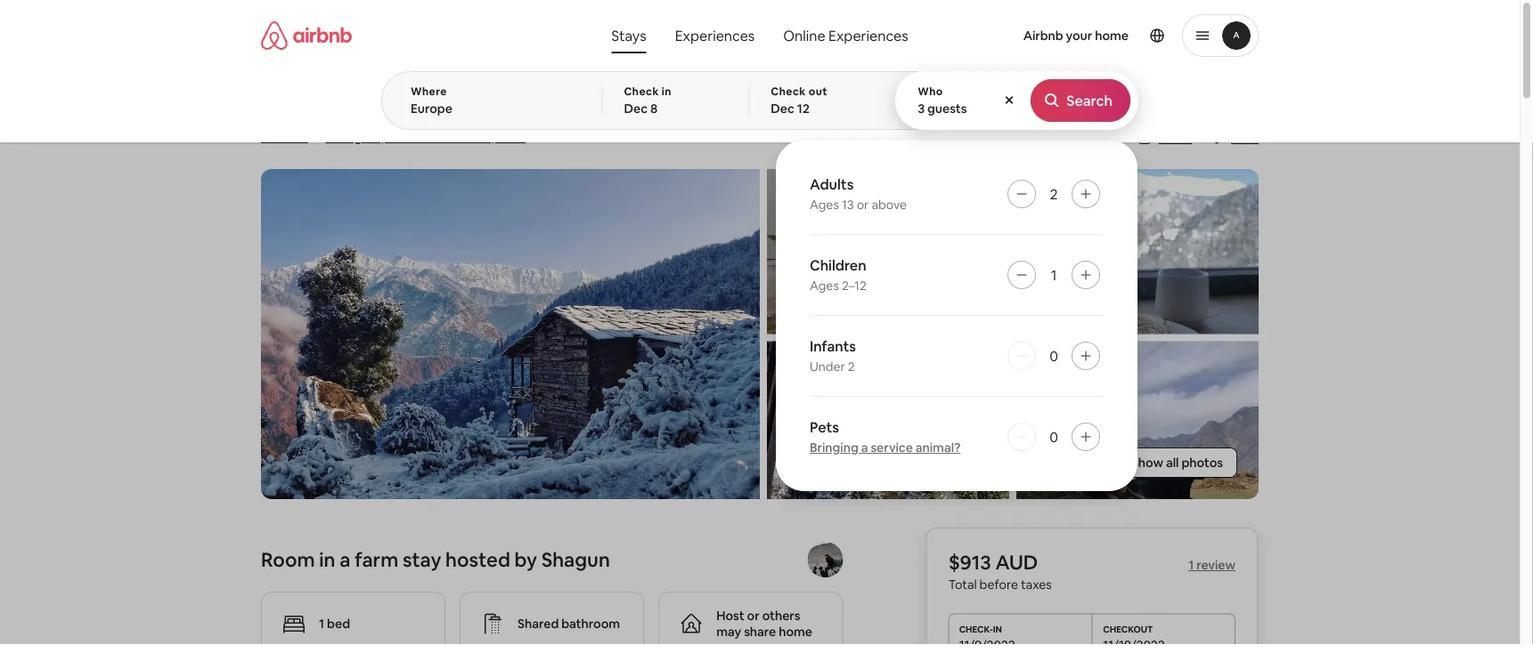 Task type: locate. For each thing, give the bounding box(es) containing it.
0 horizontal spatial a
[[340, 548, 350, 573]]

hideout
[[346, 91, 435, 121]]

or inside host or others may share home
[[747, 609, 760, 625]]

0 vertical spatial review
[[269, 129, 308, 145]]

1 ages from the top
[[810, 197, 839, 213]]

home
[[1095, 28, 1129, 44], [779, 625, 813, 641]]

2 ages from the top
[[810, 278, 839, 294]]

a left farm at the bottom
[[340, 548, 350, 573]]

himachal
[[387, 129, 442, 145]]

0 horizontal spatial in
[[319, 548, 335, 573]]

room in a farm stay hosted by shagun
[[261, 548, 610, 573]]

a inside the pets bringing a service animal?
[[861, 440, 868, 456]]

all
[[1166, 455, 1179, 471]]

2 check from the left
[[771, 85, 806, 98]]

hosted
[[446, 548, 510, 573]]

2 inside infants under 2
[[848, 359, 855, 375]]

1 vertical spatial 2
[[848, 359, 855, 375]]

review inside 1 review · shangarh, himachal pradesh, india
[[269, 129, 308, 145]]

check up 8
[[624, 85, 659, 98]]

0 vertical spatial or
[[857, 197, 869, 213]]

experiences right "stays"
[[675, 26, 755, 45]]

Where field
[[411, 101, 573, 117]]

room
[[618, 91, 682, 121], [261, 548, 315, 573]]

check for 8
[[624, 85, 659, 98]]

dec inside check in dec 8
[[624, 101, 648, 117]]

None search field
[[381, 0, 1139, 492]]

what can we help you find? tab list
[[597, 18, 769, 53]]

0 horizontal spatial check
[[624, 85, 659, 98]]

home right your
[[1095, 28, 1129, 44]]

$913 aud
[[949, 551, 1038, 576]]

home inside host or others may share home
[[779, 625, 813, 641]]

where
[[411, 85, 447, 98]]

1 horizontal spatial home
[[1095, 28, 1129, 44]]

ages inside adults ages 13 or above
[[810, 197, 839, 213]]

1 horizontal spatial in
[[662, 85, 672, 98]]

who 3 guests
[[918, 85, 967, 117]]

0 vertical spatial 0
[[1050, 347, 1058, 365]]

before
[[980, 577, 1018, 593]]

blues
[[555, 91, 613, 121]]

shangarh, himachal pradesh, india button
[[326, 127, 526, 148]]

bringing
[[810, 440, 859, 456]]

0
[[1050, 347, 1058, 365], [1050, 428, 1058, 446]]

0 horizontal spatial dec
[[624, 101, 648, 117]]

1 review button
[[261, 128, 308, 146], [1189, 558, 1236, 574]]

room left farm at the bottom
[[261, 548, 315, 573]]

ages
[[810, 197, 839, 213], [810, 278, 839, 294]]

1 horizontal spatial check
[[771, 85, 806, 98]]

0 vertical spatial home
[[1095, 28, 1129, 44]]

dec left 8
[[624, 101, 648, 117]]

in for check
[[662, 85, 672, 98]]

review for 1 review · shangarh, himachal pradesh, india
[[269, 129, 308, 145]]

save button
[[1203, 123, 1266, 153]]

1 vertical spatial ages
[[810, 278, 839, 294]]

1 vertical spatial in
[[319, 548, 335, 573]]

0 horizontal spatial review
[[269, 129, 308, 145]]

0 vertical spatial ages
[[810, 197, 839, 213]]

adults
[[810, 175, 854, 193]]

1 vertical spatial review
[[1197, 558, 1236, 574]]

ages down children
[[810, 278, 839, 294]]

by
[[515, 548, 537, 573]]

1 vertical spatial 1 review button
[[1189, 558, 1236, 574]]

0 vertical spatial a
[[861, 440, 868, 456]]

bed
[[327, 617, 350, 633]]

in down "what can we help you find?" tab list
[[662, 85, 672, 98]]

check inside check in dec 8
[[624, 85, 659, 98]]

1 vertical spatial home
[[779, 625, 813, 641]]

check
[[624, 85, 659, 98], [771, 85, 806, 98]]

1 vertical spatial 0
[[1050, 428, 1058, 446]]

in left farm at the bottom
[[319, 548, 335, 573]]

show all photos button
[[1096, 448, 1238, 478]]

service
[[871, 440, 913, 456]]

1 horizontal spatial experiences
[[829, 26, 909, 45]]

1 horizontal spatial a
[[861, 440, 868, 456]]

ages for adults
[[810, 197, 839, 213]]

1 horizontal spatial dec
[[771, 101, 795, 117]]

above
[[872, 197, 907, 213]]

3
[[918, 101, 925, 117]]

0 horizontal spatial 2
[[848, 359, 855, 375]]

1 for 1 bed
[[319, 617, 324, 633]]

dec inside check out dec 12
[[771, 101, 795, 117]]

1 vertical spatial room
[[261, 548, 315, 573]]

0 for infants
[[1050, 347, 1058, 365]]

experiences
[[675, 26, 755, 45], [829, 26, 909, 45]]

0 horizontal spatial experiences
[[675, 26, 755, 45]]

pets
[[810, 418, 839, 437]]

or right host
[[747, 609, 760, 625]]

a left the service
[[861, 440, 868, 456]]

under
[[810, 359, 845, 375]]

pradesh,
[[444, 129, 495, 145]]

review
[[269, 129, 308, 145], [1197, 558, 1236, 574]]

0 vertical spatial in
[[662, 85, 672, 98]]

ages down adults
[[810, 197, 839, 213]]

1 horizontal spatial review
[[1197, 558, 1236, 574]]

total
[[949, 577, 977, 593]]

1 horizontal spatial 1 review button
[[1189, 558, 1236, 574]]

dec left 12
[[771, 101, 795, 117]]

sooty's hideout ~ beat the blues room image 4 image
[[1017, 169, 1259, 335]]

airbnb
[[1023, 28, 1064, 44]]

2 dec from the left
[[771, 101, 795, 117]]

2
[[1050, 185, 1058, 203], [848, 359, 855, 375]]

room right blues
[[618, 91, 682, 121]]

airbnb your home
[[1023, 28, 1129, 44]]

a
[[861, 440, 868, 456], [340, 548, 350, 573]]

adults ages 13 or above
[[810, 175, 907, 213]]

check for 12
[[771, 85, 806, 98]]

online experiences
[[783, 26, 909, 45]]

0 vertical spatial 1 review button
[[261, 128, 308, 146]]

1 vertical spatial or
[[747, 609, 760, 625]]

1 check from the left
[[624, 85, 659, 98]]

0 horizontal spatial 1 review button
[[261, 128, 308, 146]]

india
[[498, 129, 526, 145]]

in inside check in dec 8
[[662, 85, 672, 98]]

check up 12
[[771, 85, 806, 98]]

sooty's hideout ~ beat the blues room image 1 image
[[261, 169, 760, 500]]

ages inside children ages 2–12
[[810, 278, 839, 294]]

pets bringing a service animal?
[[810, 418, 961, 456]]

or right 13
[[857, 197, 869, 213]]

home right share
[[779, 625, 813, 641]]

experiences right online on the top of page
[[829, 26, 909, 45]]

1 experiences from the left
[[675, 26, 755, 45]]

none search field containing stays
[[381, 0, 1139, 492]]

or
[[857, 197, 869, 213], [747, 609, 760, 625]]

1 horizontal spatial or
[[857, 197, 869, 213]]

1 review · shangarh, himachal pradesh, india
[[261, 129, 526, 148]]

2 0 from the top
[[1050, 428, 1058, 446]]

may
[[717, 625, 741, 641]]

dec for dec 8
[[624, 101, 648, 117]]

tab panel
[[381, 71, 1139, 492]]

1 dec from the left
[[624, 101, 648, 117]]

0 horizontal spatial or
[[747, 609, 760, 625]]

1 inside 1 review · shangarh, himachal pradesh, india
[[261, 129, 266, 145]]

in
[[662, 85, 672, 98], [319, 548, 335, 573]]

sooty's hideout ~ beat the blues room image 2 image
[[767, 169, 1010, 335]]

1 0 from the top
[[1050, 347, 1058, 365]]

0 vertical spatial room
[[618, 91, 682, 121]]

shagun
[[542, 548, 610, 573]]

0 vertical spatial 2
[[1050, 185, 1058, 203]]

dec
[[624, 101, 648, 117], [771, 101, 795, 117]]

tab panel containing adults
[[381, 71, 1139, 492]]

or inside adults ages 13 or above
[[857, 197, 869, 213]]

1 inside tab panel
[[1051, 266, 1057, 284]]

shagun image
[[808, 543, 843, 578]]

sooty's
[[261, 91, 342, 121]]

1
[[261, 129, 266, 145], [1051, 266, 1057, 284], [1189, 558, 1194, 574], [319, 617, 324, 633]]

a for in
[[340, 548, 350, 573]]

1 horizontal spatial room
[[618, 91, 682, 121]]

1 for 1 review · shangarh, himachal pradesh, india
[[261, 129, 266, 145]]

shared bathroom
[[518, 617, 620, 633]]

1 vertical spatial a
[[340, 548, 350, 573]]

0 horizontal spatial home
[[779, 625, 813, 641]]

shagun image
[[808, 543, 843, 578]]

profile element
[[938, 0, 1259, 71]]

check inside check out dec 12
[[771, 85, 806, 98]]

stay
[[403, 548, 441, 573]]



Task type: vqa. For each thing, say whether or not it's contained in the screenshot.


Task type: describe. For each thing, give the bounding box(es) containing it.
ages for children
[[810, 278, 839, 294]]

dec for dec 12
[[771, 101, 795, 117]]

shangarh,
[[326, 129, 384, 145]]

1 bed
[[319, 617, 350, 633]]

in for room
[[319, 548, 335, 573]]

infants
[[810, 337, 856, 356]]

out
[[809, 85, 828, 98]]

check out dec 12
[[771, 85, 828, 117]]

online experiences link
[[769, 18, 923, 53]]

bringing a service animal? button
[[810, 440, 961, 456]]

sooty's hideout ~ beat the blues room
[[261, 91, 682, 121]]

stays button
[[597, 18, 661, 53]]

taxes
[[1021, 577, 1052, 593]]

online
[[783, 26, 826, 45]]

experiences button
[[661, 18, 769, 53]]

bathroom
[[562, 617, 620, 633]]

your
[[1066, 28, 1093, 44]]

stays
[[612, 26, 647, 45]]

save
[[1231, 130, 1259, 146]]

host
[[717, 609, 745, 625]]

farm
[[355, 548, 399, 573]]

share
[[1159, 130, 1192, 146]]

experiences inside button
[[675, 26, 755, 45]]

12
[[797, 101, 810, 117]]

share
[[744, 625, 776, 641]]

8
[[650, 101, 658, 117]]

~
[[440, 91, 454, 121]]

review for 1 review
[[1197, 558, 1236, 574]]

1 review
[[1189, 558, 1236, 574]]

infants under 2
[[810, 337, 856, 375]]

shared
[[518, 617, 559, 633]]

beat
[[458, 91, 509, 121]]

guests
[[928, 101, 967, 117]]

home inside airbnb your home link
[[1095, 28, 1129, 44]]

13
[[842, 197, 854, 213]]

a for bringing
[[861, 440, 868, 456]]

others
[[762, 609, 801, 625]]

show all photos
[[1132, 455, 1223, 471]]

share button
[[1130, 123, 1199, 153]]

0 for pets
[[1050, 428, 1058, 446]]

1 for 1
[[1051, 266, 1057, 284]]

sooty's hideout ~ beat the blues room image 5 image
[[1017, 342, 1259, 500]]

check in dec 8
[[624, 85, 672, 117]]

1 for 1 review
[[1189, 558, 1194, 574]]

2 experiences from the left
[[829, 26, 909, 45]]

airbnb your home link
[[1013, 17, 1140, 54]]

1 horizontal spatial 2
[[1050, 185, 1058, 203]]

sooty's hideout ~ beat the blues room image 3 image
[[767, 342, 1010, 500]]

$913 aud total before taxes
[[949, 551, 1052, 593]]

the
[[513, 91, 550, 121]]

who
[[918, 85, 943, 98]]

animal?
[[916, 440, 961, 456]]

2–12
[[842, 278, 867, 294]]

host or others may share home
[[717, 609, 813, 641]]

photos
[[1182, 455, 1223, 471]]

children ages 2–12
[[810, 256, 867, 294]]

children
[[810, 256, 867, 274]]

show
[[1132, 455, 1164, 471]]

0 horizontal spatial room
[[261, 548, 315, 573]]

·
[[315, 130, 319, 148]]



